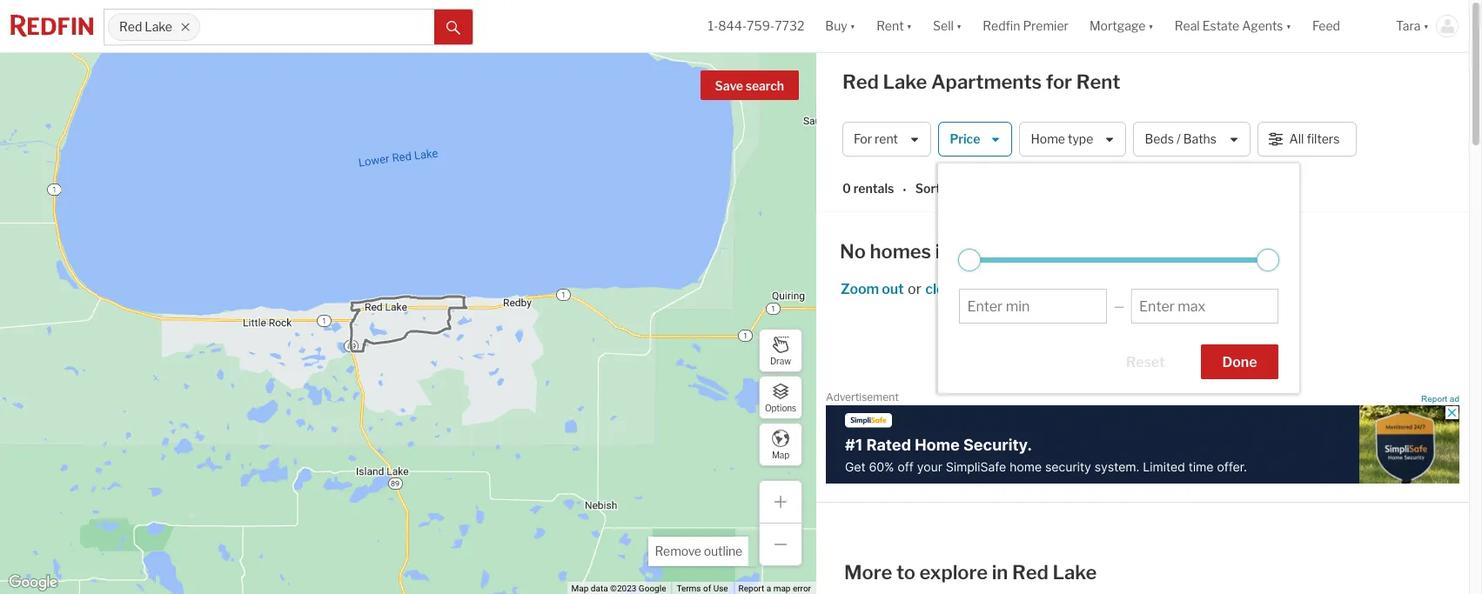 Task type: vqa. For each thing, say whether or not it's contained in the screenshot.
THE LOS
no



Task type: describe. For each thing, give the bounding box(es) containing it.
redfin premier button
[[972, 0, 1079, 52]]

for rent button
[[842, 122, 932, 157]]

for
[[854, 132, 872, 147]]

for rent
[[854, 132, 898, 147]]

for
[[1046, 70, 1072, 93]]

buy ▾ button
[[815, 0, 866, 52]]

advertisement
[[826, 391, 899, 404]]

all filters
[[1289, 132, 1340, 147]]

▾ for sell ▾
[[956, 19, 962, 33]]

zoom
[[841, 281, 879, 298]]

google
[[639, 584, 666, 594]]

sell ▾ button
[[923, 0, 972, 52]]

draw button
[[759, 329, 802, 372]]

zoom out or clear the map boundary to see more homes.
[[841, 281, 1210, 298]]

/
[[1177, 132, 1181, 147]]

rent inside dropdown button
[[876, 19, 904, 33]]

explore
[[919, 561, 988, 584]]

save
[[715, 78, 743, 93]]

of
[[703, 584, 711, 594]]

map for map
[[772, 449, 789, 460]]

1 horizontal spatial red lake
[[1186, 341, 1246, 358]]

home
[[1031, 132, 1065, 147]]

report for report a map error
[[739, 584, 764, 594]]

1 vertical spatial to
[[896, 561, 915, 584]]

©2023
[[610, 584, 637, 594]]

feed
[[1312, 19, 1340, 33]]

data
[[591, 584, 608, 594]]

no
[[840, 240, 866, 263]]

remove red lake image
[[180, 22, 191, 32]]

clear the map boundary button
[[924, 281, 1080, 298]]

—
[[1114, 299, 1124, 314]]

beds / baths
[[1145, 132, 1217, 147]]

out
[[882, 281, 904, 298]]

agents
[[1242, 19, 1283, 33]]

rent ▾ button
[[866, 0, 923, 52]]

remove outline button
[[649, 537, 748, 567]]

sell ▾
[[933, 19, 962, 33]]

all
[[1289, 132, 1304, 147]]

done button
[[1201, 345, 1279, 379]]

redfin
[[983, 19, 1020, 33]]

see
[[1099, 281, 1123, 298]]

terms
[[677, 584, 701, 594]]

draw
[[770, 356, 791, 366]]

map region
[[0, 0, 952, 594]]

rent ▾ button
[[876, 0, 912, 52]]

mortgage
[[1090, 19, 1146, 33]]

premier
[[1023, 19, 1069, 33]]

mortgage ▾ button
[[1079, 0, 1164, 52]]

map data ©2023 google
[[571, 584, 666, 594]]

remove outline
[[655, 544, 742, 559]]

▾ for tara ▾
[[1423, 19, 1429, 33]]

mortgage ▾
[[1090, 19, 1154, 33]]

terms of use link
[[677, 584, 728, 594]]

▾ for buy ▾
[[850, 19, 856, 33]]

report a map error
[[739, 584, 811, 594]]

beds
[[1145, 132, 1174, 147]]

area
[[994, 240, 1034, 263]]

1-844-759-7732 link
[[708, 19, 804, 33]]

ad
[[1450, 394, 1459, 404]]

more to explore in red lake
[[844, 561, 1097, 584]]

more
[[1126, 281, 1160, 298]]

tara ▾
[[1396, 19, 1429, 33]]

real estate agents ▾ button
[[1164, 0, 1302, 52]]

red left remove red lake image
[[119, 19, 142, 34]]

options
[[765, 403, 796, 413]]

baths
[[1183, 132, 1217, 147]]

0 horizontal spatial in
[[935, 240, 952, 263]]

a
[[766, 584, 771, 594]]

this
[[956, 240, 990, 263]]

feed button
[[1302, 0, 1385, 52]]

mortgage ▾ button
[[1090, 0, 1154, 52]]

real
[[1175, 19, 1200, 33]]

red right explore
[[1012, 561, 1049, 584]]

759-
[[747, 19, 775, 33]]

filters
[[1307, 132, 1340, 147]]

error
[[793, 584, 811, 594]]

zoom out button
[[840, 281, 905, 298]]

home type
[[1031, 132, 1093, 147]]

minnesota
[[1099, 341, 1168, 358]]

sort
[[915, 181, 941, 196]]

save search
[[715, 78, 784, 93]]

sell ▾ button
[[933, 0, 962, 52]]

price button
[[938, 122, 1013, 157]]

report for report ad
[[1421, 394, 1447, 404]]

google image
[[4, 572, 62, 594]]

red up for
[[842, 70, 879, 93]]

sell
[[933, 19, 954, 33]]

Enter min text field
[[967, 299, 1099, 315]]



Task type: locate. For each thing, give the bounding box(es) containing it.
report ad button
[[1421, 394, 1459, 407]]

2 ▾ from the left
[[906, 19, 912, 33]]

more
[[844, 561, 892, 584]]

1 vertical spatial report
[[739, 584, 764, 594]]

rent
[[876, 19, 904, 33], [1076, 70, 1120, 93]]

reset button
[[1104, 345, 1187, 379]]

red lake link
[[1186, 341, 1246, 358]]

ad region
[[826, 405, 1459, 483]]

▾
[[850, 19, 856, 33], [906, 19, 912, 33], [956, 19, 962, 33], [1148, 19, 1154, 33], [1286, 19, 1291, 33], [1423, 19, 1429, 33]]

save search button
[[700, 70, 799, 100]]

clear
[[925, 281, 958, 298]]

homes
[[870, 240, 931, 263]]

redfin premier
[[983, 19, 1069, 33]]

1 ▾ from the left
[[850, 19, 856, 33]]

rent right buy ▾
[[876, 19, 904, 33]]

submit search image
[[446, 21, 460, 35]]

map right the at the right of page
[[985, 281, 1014, 298]]

type
[[1068, 132, 1093, 147]]

▾ for rent ▾
[[906, 19, 912, 33]]

the
[[961, 281, 982, 298]]

homes.
[[1163, 281, 1210, 298]]

terms of use
[[677, 584, 728, 594]]

no homes in this area
[[840, 240, 1034, 263]]

0 horizontal spatial red lake
[[119, 19, 172, 34]]

map left data
[[571, 584, 589, 594]]

red lake left remove red lake image
[[119, 19, 172, 34]]

0 vertical spatial map
[[772, 449, 789, 460]]

all filters button
[[1257, 122, 1357, 157]]

1-
[[708, 19, 718, 33]]

tara
[[1396, 19, 1421, 33]]

dialog
[[938, 164, 1300, 393]]

0 vertical spatial map
[[985, 281, 1014, 298]]

Enter max text field
[[1139, 299, 1271, 315]]

0 horizontal spatial map
[[773, 584, 791, 594]]

map
[[772, 449, 789, 460], [571, 584, 589, 594]]

1 horizontal spatial map
[[985, 281, 1014, 298]]

minnesota link
[[1099, 341, 1168, 358]]

1 vertical spatial map
[[571, 584, 589, 594]]

3 ▾ from the left
[[956, 19, 962, 33]]

1 horizontal spatial map
[[772, 449, 789, 460]]

in
[[935, 240, 952, 263], [992, 561, 1008, 584]]

0 horizontal spatial map
[[571, 584, 589, 594]]

in right explore
[[992, 561, 1008, 584]]

red
[[119, 19, 142, 34], [842, 70, 879, 93], [1186, 341, 1212, 358], [1012, 561, 1049, 584]]

0 rentals • sort
[[842, 181, 941, 197]]

in left minimum price slider
[[935, 240, 952, 263]]

done
[[1222, 354, 1257, 371]]

▾ right the sell
[[956, 19, 962, 33]]

estate
[[1202, 19, 1239, 33]]

red lake apartments for rent
[[842, 70, 1120, 93]]

None search field
[[200, 10, 434, 44]]

buy ▾
[[825, 19, 856, 33]]

1 vertical spatial in
[[992, 561, 1008, 584]]

dialog containing reset
[[938, 164, 1300, 393]]

report
[[1421, 394, 1447, 404], [739, 584, 764, 594]]

6 ▾ from the left
[[1423, 19, 1429, 33]]

1 horizontal spatial report
[[1421, 394, 1447, 404]]

7732
[[775, 19, 804, 33]]

map right the a
[[773, 584, 791, 594]]

0 horizontal spatial to
[[896, 561, 915, 584]]

▾ right "mortgage"
[[1148, 19, 1154, 33]]

▾ right the agents
[[1286, 19, 1291, 33]]

5 ▾ from the left
[[1286, 19, 1291, 33]]

0
[[842, 181, 851, 196]]

rentals
[[854, 181, 894, 196]]

remove
[[655, 544, 701, 559]]

1 vertical spatial red lake
[[1186, 341, 1246, 358]]

rent right "for"
[[1076, 70, 1120, 93]]

•
[[903, 182, 907, 197]]

beds / baths button
[[1133, 122, 1250, 157]]

home type button
[[1019, 122, 1127, 157]]

minimum price slider
[[959, 249, 981, 272]]

report inside 'button'
[[1421, 394, 1447, 404]]

0 vertical spatial in
[[935, 240, 952, 263]]

map down options
[[772, 449, 789, 460]]

844-
[[718, 19, 747, 33]]

maximum price slider
[[1257, 249, 1280, 272]]

0 vertical spatial report
[[1421, 394, 1447, 404]]

report ad
[[1421, 394, 1459, 404]]

1 horizontal spatial in
[[992, 561, 1008, 584]]

red left done
[[1186, 341, 1212, 358]]

4 ▾ from the left
[[1148, 19, 1154, 33]]

buy ▾ button
[[825, 0, 856, 52]]

0 horizontal spatial rent
[[876, 19, 904, 33]]

1 horizontal spatial rent
[[1076, 70, 1120, 93]]

report left the a
[[739, 584, 764, 594]]

0 vertical spatial red lake
[[119, 19, 172, 34]]

real estate agents ▾
[[1175, 19, 1291, 33]]

reset
[[1126, 354, 1165, 371]]

or
[[908, 281, 921, 298]]

▾ for mortgage ▾
[[1148, 19, 1154, 33]]

red lake
[[119, 19, 172, 34], [1186, 341, 1246, 358]]

map
[[985, 281, 1014, 298], [773, 584, 791, 594]]

map inside button
[[772, 449, 789, 460]]

to
[[1083, 281, 1096, 298], [896, 561, 915, 584]]

boundary
[[1017, 281, 1079, 298]]

rent
[[875, 132, 898, 147]]

options button
[[759, 376, 802, 419]]

report left ad on the right bottom of the page
[[1421, 394, 1447, 404]]

0 vertical spatial to
[[1083, 281, 1096, 298]]

to left see
[[1083, 281, 1096, 298]]

0 vertical spatial rent
[[876, 19, 904, 33]]

map for map data ©2023 google
[[571, 584, 589, 594]]

▾ left the sell
[[906, 19, 912, 33]]

1 vertical spatial rent
[[1076, 70, 1120, 93]]

apartments
[[931, 70, 1042, 93]]

rent ▾
[[876, 19, 912, 33]]

red lake down enter max text field
[[1186, 341, 1246, 358]]

to right more
[[896, 561, 915, 584]]

1-844-759-7732
[[708, 19, 804, 33]]

buy
[[825, 19, 847, 33]]

0 horizontal spatial report
[[739, 584, 764, 594]]

▾ right tara
[[1423, 19, 1429, 33]]

▾ right 'buy'
[[850, 19, 856, 33]]

report a map error link
[[739, 584, 811, 594]]

1 vertical spatial map
[[773, 584, 791, 594]]

search
[[746, 78, 784, 93]]

map button
[[759, 423, 802, 466]]

1 horizontal spatial to
[[1083, 281, 1096, 298]]



